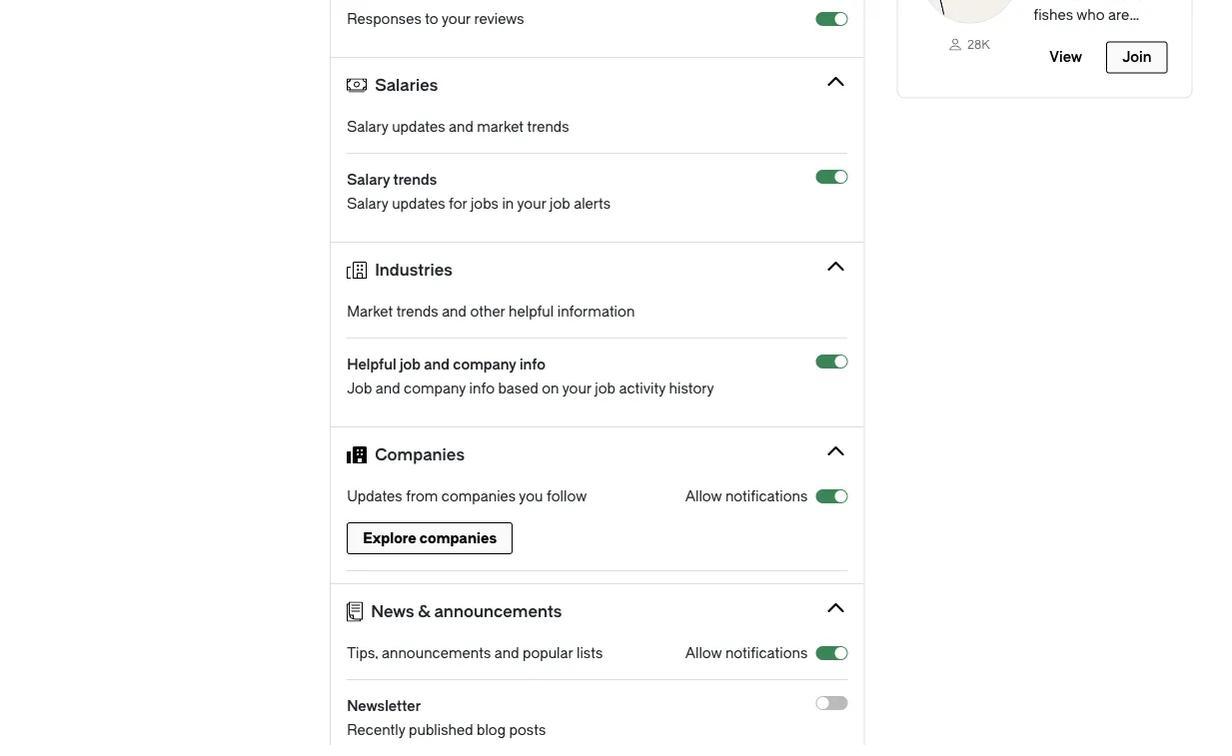 Task type: describe. For each thing, give the bounding box(es) containing it.
job inside salary trends salary updates for jobs in your job alerts
[[550, 195, 570, 212]]

market trends and other helpful information
[[347, 303, 635, 320]]

and for job
[[424, 356, 450, 373]]

job
[[347, 380, 372, 397]]

tips, announcements and popular lists
[[347, 645, 603, 662]]

reviews
[[474, 10, 524, 27]]

1 vertical spatial info
[[469, 380, 495, 397]]

news & announcements
[[371, 603, 562, 621]]

responses
[[347, 10, 422, 27]]

mba
[[1110, 27, 1142, 43]]

is
[[1100, 0, 1111, 4]]

and right job
[[376, 380, 400, 397]]

news
[[371, 603, 414, 621]]

notifications for news & announcements
[[725, 645, 808, 662]]

salary trends salary updates for jobs in your job alerts
[[347, 171, 611, 212]]

fishes
[[1034, 7, 1073, 24]]

salary for salary trends salary updates for jobs in your job alerts
[[347, 171, 390, 188]]

companies
[[442, 488, 516, 505]]

your inside helpful job and company info job and company info based on your job activity history
[[562, 380, 591, 397]]

28k link
[[922, 34, 1018, 53]]

all
[[1137, 0, 1151, 4]]

helpful
[[347, 356, 396, 373]]

notifications for companies
[[725, 488, 808, 505]]

and for trends
[[442, 303, 467, 320]]

activity
[[619, 380, 666, 397]]

this bowl is for all fishes who are applying to mba programs
[[1034, 0, 1151, 63]]

1 vertical spatial announcements
[[382, 645, 491, 662]]

alerts
[[574, 195, 611, 212]]

applying
[[1034, 27, 1089, 43]]

allow for news & announcements
[[685, 645, 722, 662]]

companies
[[375, 446, 465, 464]]

you
[[519, 488, 543, 505]]

in
[[502, 195, 514, 212]]

market
[[347, 303, 393, 320]]

helpful
[[509, 303, 554, 320]]

based
[[498, 380, 538, 397]]

3 salary from the top
[[347, 195, 388, 212]]

on
[[542, 380, 559, 397]]

this
[[1034, 0, 1062, 4]]

popular
[[523, 645, 573, 662]]

to inside the this bowl is for all fishes who are applying to mba programs
[[1093, 27, 1106, 43]]

&
[[418, 603, 430, 621]]



Task type: vqa. For each thing, say whether or not it's contained in the screenshot.
Allow
yes



Task type: locate. For each thing, give the bounding box(es) containing it.
1 horizontal spatial to
[[1093, 27, 1106, 43]]

helpful job and company info job and company info based on your job activity history
[[347, 356, 714, 397]]

published
[[409, 722, 473, 739]]

and for updates
[[449, 118, 474, 135]]

2 horizontal spatial your
[[562, 380, 591, 397]]

1 vertical spatial your
[[517, 195, 546, 212]]

updates down salaries
[[392, 118, 445, 135]]

0 horizontal spatial info
[[469, 380, 495, 397]]

0 horizontal spatial your
[[442, 10, 471, 27]]

salary updates and market trends
[[347, 118, 569, 135]]

allow notifications for news & announcements
[[685, 645, 808, 662]]

0 vertical spatial job
[[550, 195, 570, 212]]

1 allow notifications from the top
[[685, 488, 808, 505]]

salary for salary updates and market trends
[[347, 118, 388, 135]]

announcements down &
[[382, 645, 491, 662]]

follow
[[547, 488, 587, 505]]

announcements
[[434, 603, 562, 621], [382, 645, 491, 662]]

for inside salary trends salary updates for jobs in your job alerts
[[449, 195, 467, 212]]

history
[[669, 380, 714, 397]]

allow
[[685, 488, 722, 505], [685, 645, 722, 662]]

2 vertical spatial trends
[[396, 303, 438, 320]]

jobs
[[471, 195, 499, 212]]

0 vertical spatial notifications
[[725, 488, 808, 505]]

2 vertical spatial your
[[562, 380, 591, 397]]

who
[[1077, 7, 1105, 24]]

and left other
[[442, 303, 467, 320]]

your right 'on'
[[562, 380, 591, 397]]

info left based
[[469, 380, 495, 397]]

2 horizontal spatial job
[[595, 380, 616, 397]]

responses to your reviews
[[347, 10, 524, 27]]

trends down industries
[[396, 303, 438, 320]]

newsletter recently published blog posts
[[347, 698, 546, 739]]

0 horizontal spatial to
[[425, 10, 438, 27]]

2 notifications from the top
[[725, 645, 808, 662]]

updates left jobs on the left top
[[392, 195, 445, 212]]

job
[[550, 195, 570, 212], [400, 356, 421, 373], [595, 380, 616, 397]]

trends
[[527, 118, 569, 135], [393, 171, 437, 188], [396, 303, 438, 320]]

0 vertical spatial your
[[442, 10, 471, 27]]

trends down the salary updates and market trends
[[393, 171, 437, 188]]

for up are
[[1115, 0, 1133, 4]]

info up based
[[520, 356, 546, 373]]

allow for companies
[[685, 488, 722, 505]]

recently
[[347, 722, 405, 739]]

your inside salary trends salary updates for jobs in your job alerts
[[517, 195, 546, 212]]

1 vertical spatial allow
[[685, 645, 722, 662]]

newsletter
[[347, 698, 421, 715]]

and right helpful
[[424, 356, 450, 373]]

blog
[[477, 722, 506, 739]]

1 vertical spatial trends
[[393, 171, 437, 188]]

2 vertical spatial salary
[[347, 195, 388, 212]]

0 vertical spatial info
[[520, 356, 546, 373]]

bowl
[[1065, 0, 1097, 4]]

your left reviews at the left top of page
[[442, 10, 471, 27]]

0 vertical spatial salary
[[347, 118, 388, 135]]

job left activity
[[595, 380, 616, 397]]

0 vertical spatial announcements
[[434, 603, 562, 621]]

1 horizontal spatial your
[[517, 195, 546, 212]]

for inside the this bowl is for all fishes who are applying to mba programs
[[1115, 0, 1133, 4]]

0 horizontal spatial for
[[449, 195, 467, 212]]

0 horizontal spatial job
[[400, 356, 421, 373]]

trends for market trends and other helpful information
[[396, 303, 438, 320]]

announcements up tips, announcements and popular lists
[[434, 603, 562, 621]]

from
[[406, 488, 438, 505]]

updates
[[347, 488, 402, 505]]

1 horizontal spatial job
[[550, 195, 570, 212]]

other
[[470, 303, 505, 320]]

job left alerts on the left of page
[[550, 195, 570, 212]]

trends right market
[[527, 118, 569, 135]]

2 vertical spatial job
[[595, 380, 616, 397]]

are
[[1108, 7, 1130, 24]]

trends for salary trends salary updates for jobs in your job alerts
[[393, 171, 437, 188]]

tips,
[[347, 645, 378, 662]]

salaries
[[375, 76, 438, 94]]

1 vertical spatial job
[[400, 356, 421, 373]]

notifications
[[725, 488, 808, 505], [725, 645, 808, 662]]

1 updates from the top
[[392, 118, 445, 135]]

salary
[[347, 118, 388, 135], [347, 171, 390, 188], [347, 195, 388, 212]]

1 vertical spatial notifications
[[725, 645, 808, 662]]

1 vertical spatial company
[[404, 380, 466, 397]]

1 allow from the top
[[685, 488, 722, 505]]

1 vertical spatial for
[[449, 195, 467, 212]]

lists
[[577, 645, 603, 662]]

0 vertical spatial allow notifications
[[685, 488, 808, 505]]

industries
[[375, 261, 453, 279]]

updates
[[392, 118, 445, 135], [392, 195, 445, 212]]

0 vertical spatial allow
[[685, 488, 722, 505]]

0 vertical spatial updates
[[392, 118, 445, 135]]

1 horizontal spatial for
[[1115, 0, 1133, 4]]

and
[[449, 118, 474, 135], [442, 303, 467, 320], [424, 356, 450, 373], [376, 380, 400, 397], [494, 645, 519, 662]]

information
[[557, 303, 635, 320]]

for left jobs on the left top
[[449, 195, 467, 212]]

1 horizontal spatial info
[[520, 356, 546, 373]]

and left market
[[449, 118, 474, 135]]

2 salary from the top
[[347, 171, 390, 188]]

job right helpful
[[400, 356, 421, 373]]

and left popular
[[494, 645, 519, 662]]

company
[[453, 356, 516, 373], [404, 380, 466, 397]]

to right responses
[[425, 10, 438, 27]]

2 allow from the top
[[685, 645, 722, 662]]

posts
[[509, 722, 546, 739]]

and for announcements
[[494, 645, 519, 662]]

trends inside salary trends salary updates for jobs in your job alerts
[[393, 171, 437, 188]]

info
[[520, 356, 546, 373], [469, 380, 495, 397]]

to
[[425, 10, 438, 27], [1093, 27, 1106, 43]]

0 vertical spatial trends
[[527, 118, 569, 135]]

allow notifications
[[685, 488, 808, 505], [685, 645, 808, 662]]

1 vertical spatial salary
[[347, 171, 390, 188]]

to down who
[[1093, 27, 1106, 43]]

28k
[[967, 37, 990, 51]]

updates from companies you follow
[[347, 488, 587, 505]]

updates inside salary trends salary updates for jobs in your job alerts
[[392, 195, 445, 212]]

0 vertical spatial company
[[453, 356, 516, 373]]

market
[[477, 118, 524, 135]]

company up companies at bottom left
[[404, 380, 466, 397]]

allow notifications for companies
[[685, 488, 808, 505]]

your right in at top
[[517, 195, 546, 212]]

programs
[[1034, 47, 1098, 63]]

2 allow notifications from the top
[[685, 645, 808, 662]]

company up based
[[453, 356, 516, 373]]

1 vertical spatial updates
[[392, 195, 445, 212]]

0 vertical spatial for
[[1115, 0, 1133, 4]]

1 notifications from the top
[[725, 488, 808, 505]]

1 salary from the top
[[347, 118, 388, 135]]

1 vertical spatial allow notifications
[[685, 645, 808, 662]]

2 updates from the top
[[392, 195, 445, 212]]

your
[[442, 10, 471, 27], [517, 195, 546, 212], [562, 380, 591, 397]]

for
[[1115, 0, 1133, 4], [449, 195, 467, 212]]



